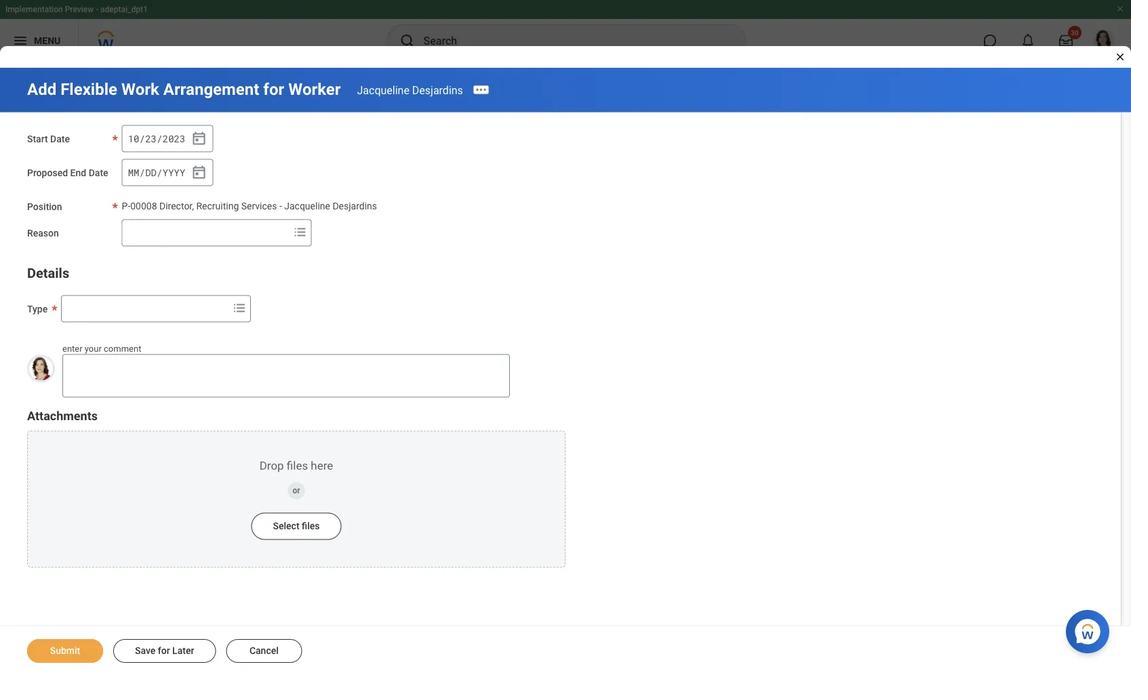 Task type: vqa. For each thing, say whether or not it's contained in the screenshot.
inbox large icon
yes



Task type: describe. For each thing, give the bounding box(es) containing it.
or
[[293, 487, 300, 496]]

services
[[241, 201, 277, 212]]

0 vertical spatial date
[[50, 133, 70, 145]]

comment
[[104, 344, 141, 354]]

start date
[[27, 133, 70, 145]]

2023
[[163, 132, 185, 145]]

- inside banner
[[96, 5, 98, 14]]

add flexible work arrangement for worker
[[27, 80, 341, 99]]

23
[[145, 132, 157, 145]]

select files button
[[251, 513, 342, 541]]

reason
[[27, 228, 59, 239]]

submit button
[[27, 640, 103, 664]]

proposed end date
[[27, 167, 108, 178]]

cancel
[[250, 646, 279, 657]]

start date group
[[122, 125, 213, 152]]

/ right 10
[[139, 132, 145, 145]]

1 horizontal spatial for
[[264, 80, 285, 99]]

- inside add flexible work arrangement for worker main content
[[280, 201, 282, 212]]

employee's photo (logan mcneil) image
[[27, 355, 55, 383]]

prompts image
[[231, 300, 248, 316]]

prompts image
[[292, 224, 308, 240]]

0 horizontal spatial desjardins
[[333, 201, 377, 212]]

dd
[[145, 166, 157, 179]]

workday assistant region
[[1067, 605, 1116, 654]]

notifications large image
[[1022, 34, 1036, 48]]

cancel button
[[226, 640, 302, 664]]

add flexible work arrangement for worker main content
[[0, 68, 1132, 676]]

add flexible work arrangement for worker dialog
[[0, 0, 1132, 676]]

details button
[[27, 266, 69, 281]]

calendar image for yyyy
[[191, 165, 207, 181]]

end
[[70, 167, 86, 178]]

your
[[85, 344, 102, 354]]

preview
[[65, 5, 94, 14]]

proposed end date group
[[122, 159, 213, 186]]

jacqueline desjardins
[[357, 84, 463, 97]]

director,
[[159, 201, 194, 212]]

for inside button
[[158, 646, 170, 657]]

arrangement
[[163, 80, 259, 99]]

details group
[[27, 263, 1105, 323]]

Type field
[[62, 297, 229, 321]]

/ right dd
[[157, 166, 162, 179]]

/ right 23
[[157, 132, 162, 145]]

submit
[[50, 646, 80, 657]]

p-
[[122, 201, 130, 212]]



Task type: locate. For each thing, give the bounding box(es) containing it.
jacqueline
[[357, 84, 410, 97], [284, 201, 330, 212]]

date
[[50, 133, 70, 145], [89, 167, 108, 178]]

1 vertical spatial -
[[280, 201, 282, 212]]

calendar image inside the proposed end date group
[[191, 165, 207, 181]]

select
[[273, 521, 300, 532]]

0 vertical spatial jacqueline
[[357, 84, 410, 97]]

attachments
[[27, 409, 98, 424]]

implementation
[[5, 5, 63, 14]]

jacqueline desjardins element
[[357, 84, 463, 97]]

close add flexible work arrangement for worker image
[[1116, 52, 1126, 62]]

details
[[27, 266, 69, 281]]

for
[[264, 80, 285, 99], [158, 646, 170, 657]]

proposed
[[27, 167, 68, 178]]

0 vertical spatial calendar image
[[191, 131, 207, 147]]

0 vertical spatial desjardins
[[412, 84, 463, 97]]

enter
[[62, 344, 83, 354]]

/ right the 'mm'
[[139, 166, 145, 179]]

0 horizontal spatial for
[[158, 646, 170, 657]]

add
[[27, 80, 56, 99]]

attachments region
[[27, 408, 566, 568]]

calendar image right "yyyy"
[[191, 165, 207, 181]]

search image
[[399, 33, 416, 49]]

-
[[96, 5, 98, 14], [280, 201, 282, 212]]

10 / 23 / 2023
[[128, 132, 185, 145]]

00008
[[130, 201, 157, 212]]

1 vertical spatial jacqueline
[[284, 201, 330, 212]]

save for later
[[135, 646, 194, 657]]

for right save at the bottom left
[[158, 646, 170, 657]]

1 calendar image from the top
[[191, 131, 207, 147]]

2 calendar image from the top
[[191, 165, 207, 181]]

0 horizontal spatial jacqueline
[[284, 201, 330, 212]]

for left the worker
[[264, 80, 285, 99]]

recruiting
[[196, 201, 239, 212]]

0 horizontal spatial date
[[50, 133, 70, 145]]

save for later button
[[113, 640, 216, 664]]

close environment banner image
[[1117, 5, 1125, 13]]

Reason field
[[123, 221, 289, 245]]

adeptai_dpt1
[[100, 5, 148, 14]]

position
[[27, 201, 62, 212]]

desjardins
[[412, 84, 463, 97], [333, 201, 377, 212]]

select files
[[273, 521, 320, 532]]

later
[[172, 646, 194, 657]]

flexible
[[61, 80, 117, 99]]

jacqueline up prompts icon
[[284, 201, 330, 212]]

1 horizontal spatial desjardins
[[412, 84, 463, 97]]

1 horizontal spatial jacqueline
[[357, 84, 410, 97]]

enter your comment text field
[[62, 355, 510, 398]]

start
[[27, 133, 48, 145]]

jacqueline down "search" image at the left of page
[[357, 84, 410, 97]]

action bar region
[[0, 626, 1132, 676]]

1 vertical spatial for
[[158, 646, 170, 657]]

worker
[[289, 80, 341, 99]]

10
[[128, 132, 139, 145]]

1 horizontal spatial -
[[280, 201, 282, 212]]

1 vertical spatial desjardins
[[333, 201, 377, 212]]

1 horizontal spatial date
[[89, 167, 108, 178]]

inbox large image
[[1060, 34, 1074, 48]]

implementation preview -   adeptai_dpt1
[[5, 5, 148, 14]]

date right start
[[50, 133, 70, 145]]

- right services
[[280, 201, 282, 212]]

0 vertical spatial -
[[96, 5, 98, 14]]

profile logan mcneil element
[[1086, 26, 1124, 56]]

enter your comment
[[62, 344, 141, 354]]

type
[[27, 304, 48, 315]]

p-00008 director, recruiting services - jacqueline desjardins
[[122, 201, 377, 212]]

date right end
[[89, 167, 108, 178]]

save
[[135, 646, 156, 657]]

mm
[[128, 166, 139, 179]]

work
[[122, 80, 159, 99]]

1 vertical spatial date
[[89, 167, 108, 178]]

0 vertical spatial for
[[264, 80, 285, 99]]

0 horizontal spatial -
[[96, 5, 98, 14]]

files
[[302, 521, 320, 532]]

yyyy
[[163, 166, 185, 179]]

calendar image for 2023
[[191, 131, 207, 147]]

1 vertical spatial calendar image
[[191, 165, 207, 181]]

calendar image inside start date group
[[191, 131, 207, 147]]

calendar image
[[191, 131, 207, 147], [191, 165, 207, 181]]

calendar image right 2023
[[191, 131, 207, 147]]

implementation preview -   adeptai_dpt1 banner
[[0, 0, 1132, 62]]

/
[[139, 132, 145, 145], [157, 132, 162, 145], [139, 166, 145, 179], [157, 166, 162, 179]]

mm / dd / yyyy
[[128, 166, 185, 179]]

- right preview
[[96, 5, 98, 14]]



